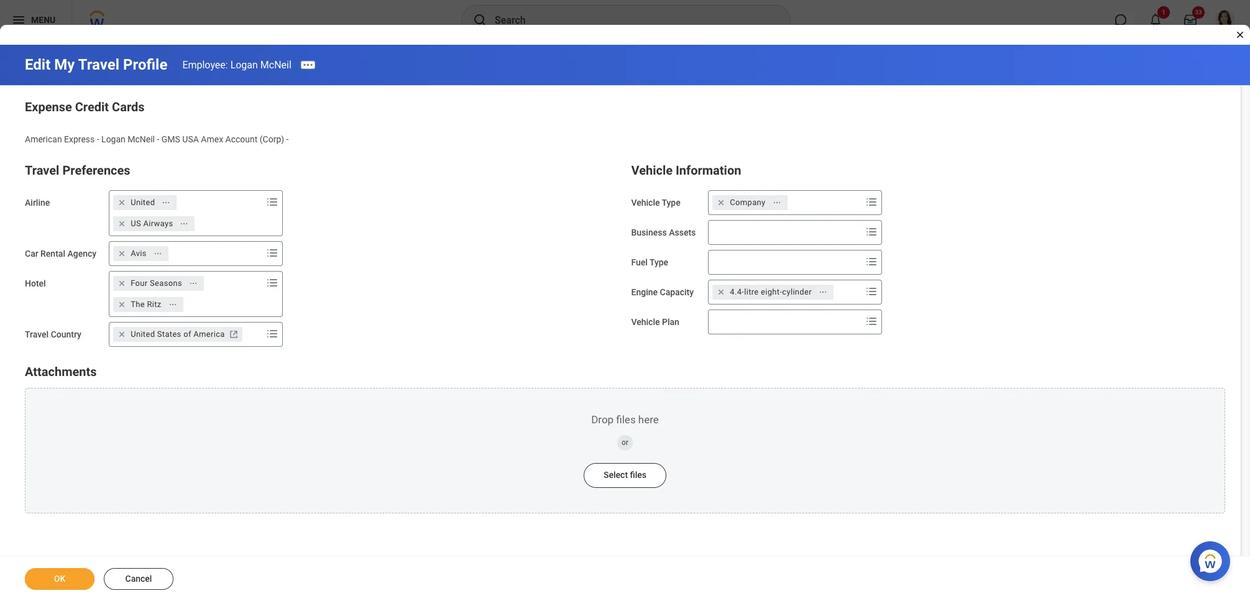 Task type: locate. For each thing, give the bounding box(es) containing it.
american express - logan mcneil - gms usa amex account (corp) -
[[25, 134, 289, 144]]

credit
[[75, 99, 109, 114]]

vehicle up business
[[631, 198, 660, 208]]

workday assistant region
[[1191, 537, 1236, 581]]

3 prompts image from the top
[[265, 326, 280, 341]]

related actions image inside four seasons, press delete to clear value. option
[[189, 279, 198, 288]]

related actions image for vehicle type
[[773, 198, 781, 207]]

type for fuel type
[[650, 257, 669, 267]]

related actions image
[[773, 198, 781, 207], [153, 249, 162, 258], [168, 300, 177, 309]]

prompts image for country
[[265, 326, 280, 341]]

logan right employee:
[[230, 59, 258, 71]]

x small image inside the ritz, press delete to clear value. option
[[116, 298, 128, 311]]

0 vertical spatial united
[[131, 198, 155, 207]]

x small image inside us airways, press delete to clear value. option
[[116, 217, 128, 230]]

prompts image for engine capacity
[[864, 284, 879, 299]]

prompts image
[[864, 194, 879, 209], [864, 224, 879, 239], [864, 254, 879, 269], [265, 275, 280, 290], [864, 284, 879, 299], [864, 314, 879, 329]]

1 horizontal spatial related actions image
[[168, 300, 177, 309]]

2 items selected list box from the top
[[110, 273, 264, 314]]

vehicle up vehicle type at the top right of the page
[[631, 163, 673, 178]]

united left "states"
[[131, 329, 155, 339]]

or
[[622, 438, 629, 447]]

prompts image for vehicle type
[[864, 194, 879, 209]]

ext link image
[[227, 328, 240, 341]]

related actions image up airways
[[162, 198, 171, 207]]

litre
[[744, 287, 759, 296]]

related actions image right avis 'element'
[[153, 249, 162, 258]]

x small image left avis 'element'
[[116, 247, 128, 260]]

- right '(corp)'
[[286, 134, 289, 144]]

0 horizontal spatial mcneil
[[128, 134, 155, 144]]

amex
[[201, 134, 223, 144]]

1 - from the left
[[97, 134, 99, 144]]

0 vertical spatial logan
[[230, 59, 258, 71]]

prompts image for vehicle plan
[[864, 314, 879, 329]]

x small image left company element
[[715, 196, 728, 209]]

related actions image right seasons
[[189, 279, 198, 288]]

related actions image for car rental agency
[[153, 249, 162, 258]]

united
[[131, 198, 155, 207], [131, 329, 155, 339]]

vehicle information
[[631, 163, 741, 178]]

travel preferences button
[[25, 163, 130, 178]]

related actions image
[[162, 198, 171, 207], [180, 219, 189, 228], [189, 279, 198, 288], [819, 288, 828, 296]]

0 vertical spatial vehicle
[[631, 163, 673, 178]]

items selected list box containing united
[[110, 193, 264, 234]]

1 vertical spatial items selected list box
[[110, 273, 264, 314]]

united up us
[[131, 198, 155, 207]]

items selected list box
[[110, 193, 264, 234], [110, 273, 264, 314]]

items selected list box for hotel
[[110, 273, 264, 314]]

x small image for us airways
[[116, 217, 128, 230]]

1 united from the top
[[131, 198, 155, 207]]

1 x small image from the top
[[116, 217, 128, 230]]

related actions image inside us airways, press delete to clear value. option
[[180, 219, 189, 228]]

edit my travel profile main content
[[0, 45, 1250, 601]]

profile
[[123, 56, 168, 73]]

the ritz
[[131, 300, 161, 309]]

x small image left 4.4-
[[715, 286, 728, 298]]

airways
[[143, 219, 173, 228]]

company
[[730, 198, 766, 207]]

travel right my at left
[[78, 56, 119, 73]]

3 vehicle from the top
[[631, 317, 660, 327]]

x small image for avis
[[116, 247, 128, 260]]

the ritz element
[[131, 299, 161, 310]]

edit my travel profile
[[25, 56, 168, 73]]

capacity
[[660, 287, 694, 297]]

assets
[[669, 227, 696, 237]]

2 horizontal spatial -
[[286, 134, 289, 144]]

avis
[[131, 249, 147, 258]]

gms
[[162, 134, 180, 144]]

0 vertical spatial items selected list box
[[110, 193, 264, 234]]

x small image for engine capacity
[[715, 286, 728, 298]]

0 vertical spatial mcneil
[[260, 59, 292, 71]]

car rental agency
[[25, 249, 96, 259]]

2 vehicle from the top
[[631, 198, 660, 208]]

united element
[[131, 197, 155, 208]]

logan right express at the left
[[101, 134, 125, 144]]

0 horizontal spatial logan
[[101, 134, 125, 144]]

2 vertical spatial related actions image
[[168, 300, 177, 309]]

vehicle for vehicle information
[[631, 163, 673, 178]]

x small image
[[116, 196, 128, 209], [715, 196, 728, 209], [715, 286, 728, 298], [116, 298, 128, 311], [116, 328, 128, 341]]

x small image inside 4.4-litre eight-cylinder, press delete to clear value. option
[[715, 286, 728, 298]]

express
[[64, 134, 95, 144]]

0 vertical spatial type
[[662, 198, 681, 208]]

0 vertical spatial related actions image
[[773, 198, 781, 207]]

expense
[[25, 99, 72, 114]]

1 vertical spatial related actions image
[[153, 249, 162, 258]]

2 united from the top
[[131, 329, 155, 339]]

prompts image for fuel type
[[864, 254, 879, 269]]

related actions image for united
[[162, 198, 171, 207]]

vehicle information button
[[631, 163, 741, 178]]

prompts image inside travel preferences group
[[265, 275, 280, 290]]

seasons
[[150, 278, 182, 288]]

travel for preferences
[[25, 163, 59, 178]]

related actions image inside the ritz, press delete to clear value. option
[[168, 300, 177, 309]]

x small image inside four seasons, press delete to clear value. option
[[116, 277, 128, 290]]

of
[[184, 329, 191, 339]]

type
[[662, 198, 681, 208], [650, 257, 669, 267]]

united states of america element
[[131, 329, 225, 340]]

business
[[631, 227, 667, 237]]

1 items selected list box from the top
[[110, 193, 264, 234]]

mcneil
[[260, 59, 292, 71], [128, 134, 155, 144]]

account
[[225, 134, 258, 144]]

1 horizontal spatial mcneil
[[260, 59, 292, 71]]

employee: logan mcneil element
[[182, 59, 292, 71]]

-
[[97, 134, 99, 144], [157, 134, 159, 144], [286, 134, 289, 144]]

2 prompts image from the top
[[265, 245, 280, 260]]

logan
[[230, 59, 258, 71], [101, 134, 125, 144]]

x small image inside company, press delete to clear value. option
[[715, 196, 728, 209]]

1 vertical spatial logan
[[101, 134, 125, 144]]

rental
[[40, 249, 65, 259]]

select files
[[604, 470, 647, 480]]

type right fuel
[[650, 257, 669, 267]]

related actions image right company element
[[773, 198, 781, 207]]

mcneil inside expense credit cards group
[[128, 134, 155, 144]]

related actions image inside avis, press delete to clear value. option
[[153, 249, 162, 258]]

vehicle
[[631, 163, 673, 178], [631, 198, 660, 208], [631, 317, 660, 327]]

x small image left the at the left of page
[[116, 298, 128, 311]]

1 vertical spatial vehicle
[[631, 198, 660, 208]]

- left 'gms'
[[157, 134, 159, 144]]

travel left country
[[25, 329, 49, 339]]

us airways
[[131, 219, 173, 228]]

us airways, press delete to clear value. option
[[113, 216, 195, 231]]

0 horizontal spatial -
[[97, 134, 99, 144]]

2 vertical spatial travel
[[25, 329, 49, 339]]

related actions image right airways
[[180, 219, 189, 228]]

2 horizontal spatial related actions image
[[773, 198, 781, 207]]

1 vehicle from the top
[[631, 163, 673, 178]]

american express - logan mcneil - gms usa amex account (corp) - element
[[25, 132, 289, 144]]

four seasons element
[[131, 278, 182, 289]]

employee:
[[182, 59, 228, 71]]

2 vertical spatial x small image
[[116, 277, 128, 290]]

prompts image for hotel
[[265, 275, 280, 290]]

avis element
[[131, 248, 147, 259]]

x small image
[[116, 217, 128, 230], [116, 247, 128, 260], [116, 277, 128, 290]]

0 vertical spatial prompts image
[[265, 194, 280, 209]]

2 - from the left
[[157, 134, 159, 144]]

4.4-litre eight-cylinder element
[[730, 286, 812, 298]]

states
[[157, 329, 181, 339]]

travel
[[78, 56, 119, 73], [25, 163, 59, 178], [25, 329, 49, 339]]

vehicle type
[[631, 198, 681, 208]]

2 vertical spatial vehicle
[[631, 317, 660, 327]]

4.4-litre eight-cylinder, press delete to clear value. option
[[713, 285, 834, 300]]

2 x small image from the top
[[116, 247, 128, 260]]

select
[[604, 470, 628, 480]]

x small image left united element
[[116, 196, 128, 209]]

fuel
[[631, 257, 648, 267]]

type up business assets
[[662, 198, 681, 208]]

america
[[194, 329, 225, 339]]

x small image inside united states of america, press delete to clear value, ctrl + enter opens in new window. option
[[116, 328, 128, 341]]

3 x small image from the top
[[116, 277, 128, 290]]

four seasons, press delete to clear value. option
[[113, 276, 204, 291]]

information
[[676, 163, 741, 178]]

travel country
[[25, 329, 81, 339]]

related actions image right cylinder
[[819, 288, 828, 296]]

attachments region
[[25, 362, 1226, 513]]

1 vertical spatial prompts image
[[265, 245, 280, 260]]

x small image left us
[[116, 217, 128, 230]]

travel down american
[[25, 163, 59, 178]]

prompts image
[[265, 194, 280, 209], [265, 245, 280, 260], [265, 326, 280, 341]]

1 vertical spatial mcneil
[[128, 134, 155, 144]]

1 vertical spatial travel
[[25, 163, 59, 178]]

x small image left "four"
[[116, 277, 128, 290]]

edit my travel profile dialog
[[0, 0, 1250, 601]]

logan inside expense credit cards group
[[101, 134, 125, 144]]

usa
[[182, 134, 199, 144]]

1 vertical spatial x small image
[[116, 247, 128, 260]]

country
[[51, 329, 81, 339]]

notifications large image
[[1150, 14, 1162, 26]]

related actions image inside company, press delete to clear value. option
[[773, 198, 781, 207]]

3 - from the left
[[286, 134, 289, 144]]

company element
[[730, 197, 766, 208]]

type for vehicle type
[[662, 198, 681, 208]]

united for united
[[131, 198, 155, 207]]

vehicle left plan
[[631, 317, 660, 327]]

x small image down the ritz, press delete to clear value. option
[[116, 328, 128, 341]]

items selected list box containing four seasons
[[110, 273, 264, 314]]

0 horizontal spatial related actions image
[[153, 249, 162, 258]]

4.4-
[[730, 287, 744, 296]]

- right express at the left
[[97, 134, 99, 144]]

employee: logan mcneil
[[182, 59, 292, 71]]

plan
[[662, 317, 680, 327]]

related actions image right ritz
[[168, 300, 177, 309]]

attachments
[[25, 364, 97, 379]]

avis, press delete to clear value. option
[[113, 246, 168, 261]]

cylinder
[[782, 287, 812, 296]]

2 vertical spatial prompts image
[[265, 326, 280, 341]]

inbox large image
[[1185, 14, 1197, 26]]

1 vertical spatial united
[[131, 329, 155, 339]]

1 horizontal spatial -
[[157, 134, 159, 144]]

x small image inside united, press delete to clear value. option
[[116, 196, 128, 209]]

0 vertical spatial x small image
[[116, 217, 128, 230]]

1 vertical spatial type
[[650, 257, 669, 267]]

cancel
[[125, 574, 152, 584]]

1 horizontal spatial logan
[[230, 59, 258, 71]]



Task type: vqa. For each thing, say whether or not it's contained in the screenshot.
Hotel
yes



Task type: describe. For each thing, give the bounding box(es) containing it.
cancel button
[[104, 568, 173, 590]]

business assets
[[631, 227, 696, 237]]

united, press delete to clear value. option
[[113, 195, 177, 210]]

related actions image for four seasons
[[189, 279, 198, 288]]

the
[[131, 300, 145, 309]]

ok
[[54, 574, 65, 584]]

search image
[[473, 12, 487, 27]]

vehicle information group
[[631, 160, 1226, 334]]

items selected list box for airline
[[110, 193, 264, 234]]

preferences
[[62, 163, 130, 178]]

1 prompts image from the top
[[265, 194, 280, 209]]

x small image for vehicle type
[[715, 196, 728, 209]]

united states of america, press delete to clear value, ctrl + enter opens in new window. option
[[113, 327, 242, 342]]

us
[[131, 219, 141, 228]]

agency
[[67, 249, 96, 259]]

eight-
[[761, 287, 782, 296]]

fuel type
[[631, 257, 669, 267]]

prompts image for business assets
[[864, 224, 879, 239]]

airline
[[25, 198, 50, 208]]

Fuel Type field
[[709, 251, 862, 273]]

engine capacity
[[631, 287, 694, 297]]

0 vertical spatial travel
[[78, 56, 119, 73]]

my
[[54, 56, 75, 73]]

hotel
[[25, 278, 46, 288]]

expense credit cards button
[[25, 99, 145, 114]]

vehicle for vehicle plan
[[631, 317, 660, 327]]

company, press delete to clear value. option
[[713, 195, 788, 210]]

united states of america
[[131, 329, 225, 339]]

(corp)
[[260, 134, 284, 144]]

ritz
[[147, 300, 161, 309]]

engine
[[631, 287, 658, 297]]

x small image for four seasons
[[116, 277, 128, 290]]

cards
[[112, 99, 145, 114]]

the ritz, press delete to clear value. option
[[113, 297, 183, 312]]

ok button
[[25, 568, 95, 590]]

four seasons
[[131, 278, 182, 288]]

profile logan mcneil element
[[1208, 6, 1243, 34]]

american
[[25, 134, 62, 144]]

related actions image for us airways
[[180, 219, 189, 228]]

select files button
[[584, 463, 667, 488]]

travel preferences group
[[25, 160, 619, 347]]

close edit my travel profile image
[[1236, 30, 1245, 40]]

travel for country
[[25, 329, 49, 339]]

edit
[[25, 56, 51, 73]]

prompts image for rental
[[265, 245, 280, 260]]

expense credit cards
[[25, 99, 145, 114]]

us airways element
[[131, 218, 173, 229]]

vehicle plan
[[631, 317, 680, 327]]

vehicle for vehicle type
[[631, 198, 660, 208]]

files
[[630, 470, 647, 480]]

united for united states of america
[[131, 329, 155, 339]]

Business Assets field
[[709, 221, 862, 244]]

x small image for travel country
[[116, 328, 128, 341]]

Vehicle Plan field
[[709, 311, 862, 333]]

4.4-litre eight-cylinder
[[730, 287, 812, 296]]

car
[[25, 249, 38, 259]]

four
[[131, 278, 148, 288]]

related actions image for 4.4-litre eight-cylinder
[[819, 288, 828, 296]]

travel preferences
[[25, 163, 130, 178]]

expense credit cards group
[[25, 97, 1226, 145]]



